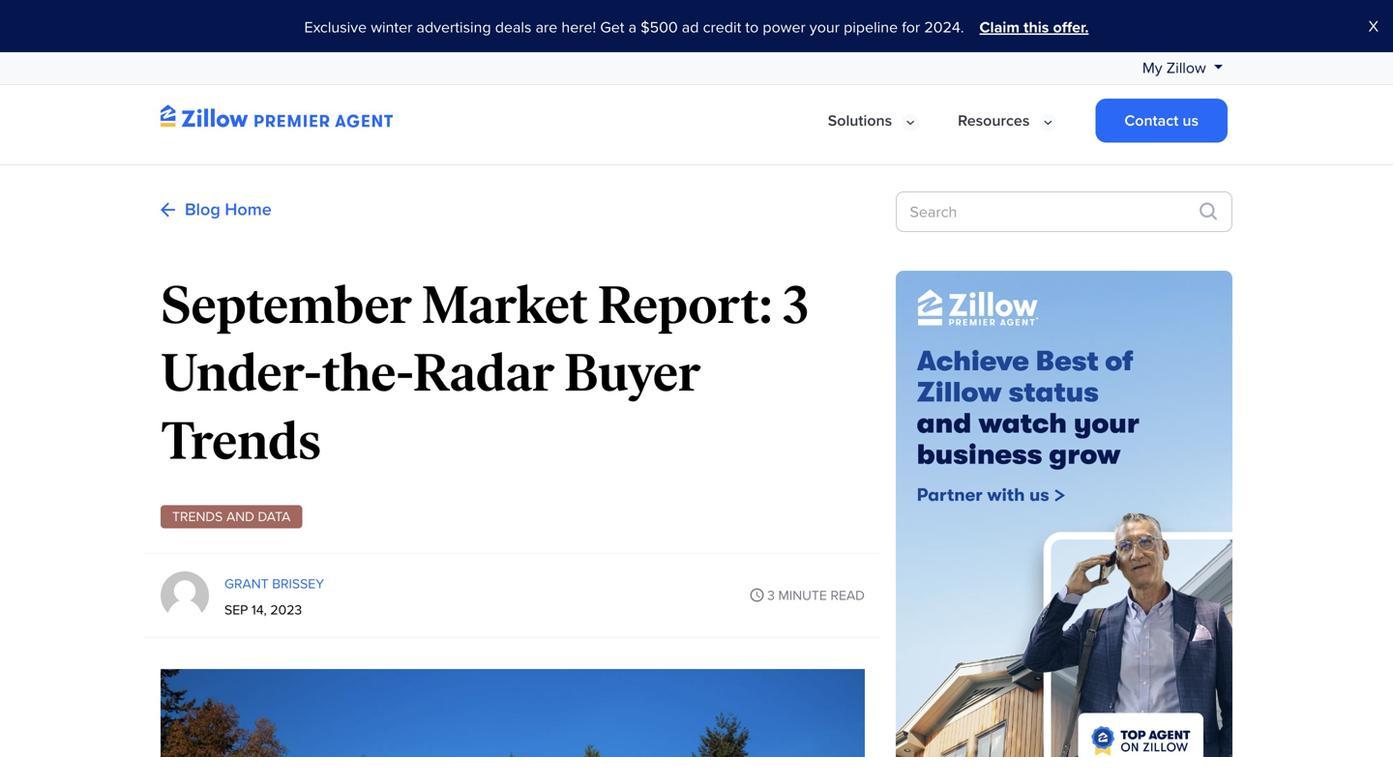 Task type: locate. For each thing, give the bounding box(es) containing it.
to
[[745, 15, 759, 39]]

trends
[[161, 409, 321, 472], [172, 507, 223, 527]]

radar
[[413, 341, 554, 404]]

1 horizontal spatial blog
[[324, 118, 359, 143]]

your
[[810, 15, 840, 39]]

report:
[[598, 273, 773, 336]]

are
[[536, 15, 558, 39]]

under-
[[161, 341, 322, 404]]

1 horizontal spatial zillow
[[1167, 56, 1206, 79]]

3 minute read
[[764, 586, 865, 606]]

deals
[[495, 15, 532, 39]]

0 vertical spatial blog
[[324, 118, 359, 143]]

market
[[422, 273, 588, 336]]

winter
[[371, 15, 413, 39]]

1 vertical spatial trends
[[172, 507, 223, 527]]

1 vertical spatial zillow
[[161, 118, 205, 143]]

minute
[[778, 586, 827, 606]]

grant brissey sep 14, 2023
[[224, 574, 324, 620]]

data
[[258, 507, 291, 527]]

here!
[[562, 15, 596, 39]]

zillow
[[1167, 56, 1206, 79], [161, 118, 205, 143]]

x
[[1369, 15, 1379, 38]]

pipeline
[[844, 15, 898, 39]]

1 vertical spatial blog
[[185, 196, 220, 222]]

1 vertical spatial 3
[[767, 586, 775, 606]]

0 horizontal spatial 3
[[767, 586, 775, 606]]

0 horizontal spatial zillow
[[161, 118, 205, 143]]

Search text field
[[896, 192, 1233, 232]]

trends and data link
[[161, 506, 302, 529]]

premier
[[210, 118, 269, 143]]

2023
[[270, 600, 302, 620]]

blog home link
[[161, 196, 272, 222]]

1 horizontal spatial 3
[[783, 273, 809, 336]]

blog left home
[[185, 196, 220, 222]]

advertising
[[417, 15, 491, 39]]

september
[[161, 273, 412, 336]]

claim this offer.
[[980, 15, 1089, 39]]

zillow left the premier
[[161, 118, 205, 143]]

ad
[[682, 15, 699, 39]]

14,
[[252, 600, 267, 620]]

0 vertical spatial zillow
[[1167, 56, 1206, 79]]

0 vertical spatial 3
[[783, 273, 809, 336]]

solutions link
[[809, 99, 902, 143]]

3
[[783, 273, 809, 336], [767, 586, 775, 606]]

$500
[[641, 15, 678, 39]]

blog
[[324, 118, 359, 143], [185, 196, 220, 222]]

claim
[[980, 15, 1020, 39]]

agent
[[274, 118, 320, 143]]

trends left and at the bottom left of the page
[[172, 507, 223, 527]]

blog right agent
[[324, 118, 359, 143]]

zillow right my
[[1167, 56, 1206, 79]]

contact us link
[[1096, 99, 1228, 143]]

trends down under-
[[161, 409, 321, 472]]

the-
[[322, 341, 413, 404]]

home
[[225, 196, 272, 222]]

my zillow link
[[1133, 52, 1233, 83]]

sep
[[224, 600, 248, 620]]

0 vertical spatial trends
[[161, 409, 321, 472]]



Task type: vqa. For each thing, say whether or not it's contained in the screenshot.
GRANT BRISSEY SEP 14, 2023
yes



Task type: describe. For each thing, give the bounding box(es) containing it.
solutions
[[828, 109, 892, 132]]

offer.
[[1053, 15, 1089, 39]]

and
[[226, 507, 254, 527]]

2024.
[[924, 15, 964, 39]]

us
[[1183, 109, 1199, 132]]

september market report: 3 under-the-radar buyer trends
[[161, 273, 809, 472]]

exclusive winter advertising deals are here! get a $500 ad credit to power your pipeline for 2024.
[[304, 15, 964, 39]]

0 horizontal spatial blog
[[185, 196, 220, 222]]

contact
[[1125, 109, 1179, 132]]

september market report zillow image
[[161, 670, 865, 758]]

blog home
[[185, 196, 272, 222]]

grant
[[224, 574, 269, 594]]

my zillow
[[1142, 56, 1210, 79]]

my
[[1142, 56, 1163, 79]]

for
[[902, 15, 920, 39]]

a
[[629, 15, 637, 39]]

exclusive
[[304, 15, 367, 39]]

read
[[831, 586, 865, 606]]

resources link
[[939, 99, 1039, 143]]

zillow premier agent blog
[[161, 118, 359, 143]]

contact us
[[1125, 109, 1199, 132]]

credit
[[703, 15, 741, 39]]

get
[[600, 15, 625, 39]]

trends and data
[[172, 507, 291, 527]]

buyer
[[564, 341, 700, 404]]

this
[[1024, 15, 1049, 39]]

trends inside "september market report: 3 under-the-radar buyer trends"
[[161, 409, 321, 472]]

power
[[763, 15, 806, 39]]

3 inside "september market report: 3 under-the-radar buyer trends"
[[783, 273, 809, 336]]

resources
[[958, 109, 1030, 132]]

grant brissey link
[[224, 574, 324, 594]]

brissey
[[272, 574, 324, 594]]



